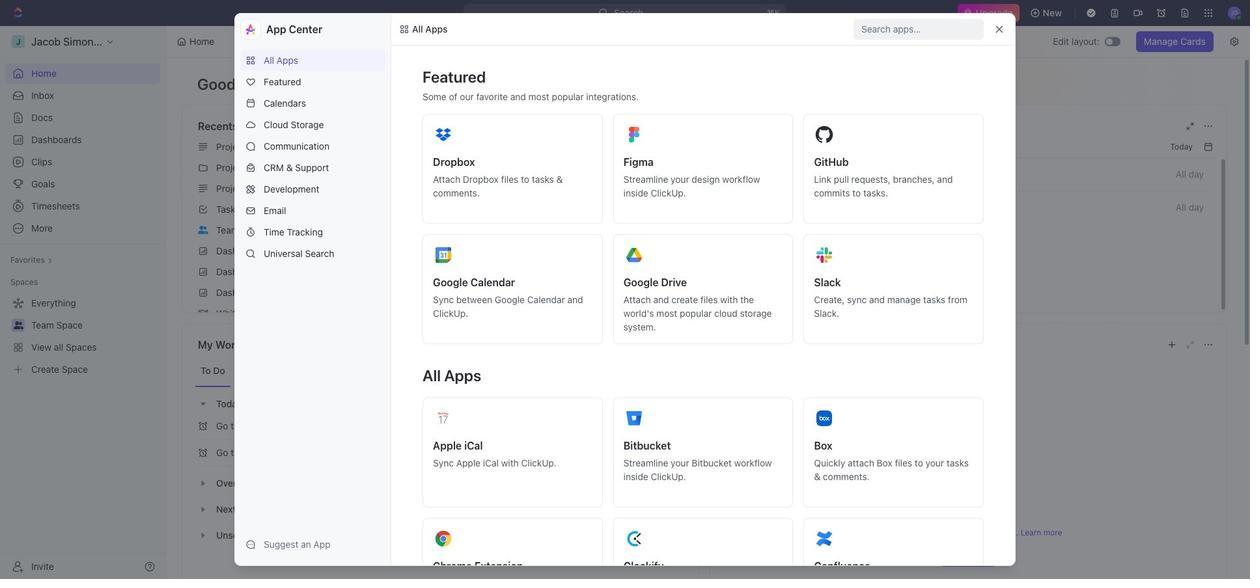 Task type: describe. For each thing, give the bounding box(es) containing it.
Search apps… field
[[862, 21, 979, 37]]



Task type: locate. For each thing, give the bounding box(es) containing it.
tree inside sidebar navigation
[[5, 293, 160, 380]]

dialog
[[235, 13, 1016, 580]]

user group image
[[198, 226, 208, 234]]

tab list
[[195, 356, 686, 388]]

sidebar navigation
[[0, 26, 166, 580]]

akvyc image
[[399, 24, 410, 35]]

tree
[[5, 293, 160, 380]]



Task type: vqa. For each thing, say whether or not it's contained in the screenshot.
the left Learn more link
no



